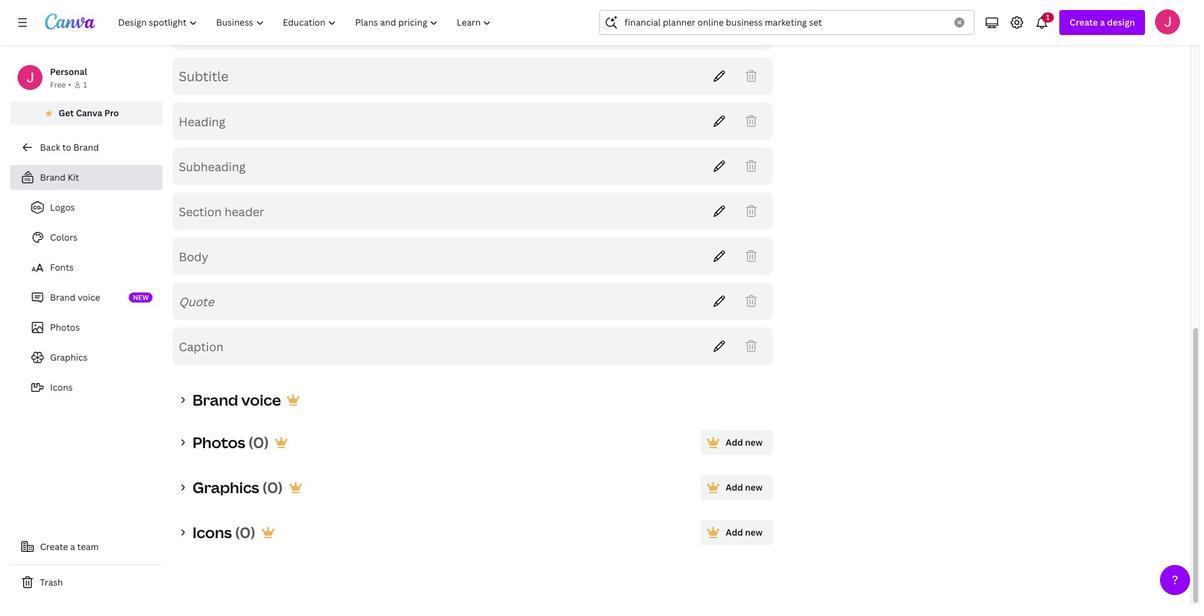Task type: locate. For each thing, give the bounding box(es) containing it.
1 add from the top
[[726, 436, 743, 448]]

0 horizontal spatial graphics
[[50, 351, 88, 363]]

photos inside brand kit list
[[50, 321, 80, 333]]

(0) for photos (0)
[[249, 432, 269, 453]]

create left team
[[40, 541, 68, 553]]

quote button
[[179, 294, 699, 309]]

brand kit list
[[10, 190, 163, 400]]

new for photos (0)
[[745, 436, 763, 448]]

(0) down the "photos (0)"
[[262, 477, 283, 498]]

0 horizontal spatial photos
[[50, 321, 80, 333]]

top level navigation element
[[110, 10, 502, 35]]

1 vertical spatial brand voice
[[193, 390, 281, 410]]

1 vertical spatial create
[[40, 541, 68, 553]]

None search field
[[600, 10, 975, 35]]

new element
[[129, 293, 153, 303]]

0 vertical spatial add new
[[726, 436, 763, 448]]

0 vertical spatial create
[[1070, 16, 1098, 28]]

brand voice up the "photos (0)"
[[193, 390, 281, 410]]

logos
[[50, 201, 75, 213]]

a inside dropdown button
[[1100, 16, 1105, 28]]

1 horizontal spatial a
[[1100, 16, 1105, 28]]

2 new from the top
[[745, 481, 763, 493]]

subtitle
[[179, 68, 229, 85]]

icons
[[50, 381, 73, 393], [193, 522, 232, 543]]

trash link
[[10, 570, 163, 595]]

1 vertical spatial new
[[745, 481, 763, 493]]

1 vertical spatial voice
[[241, 390, 281, 410]]

new
[[133, 293, 149, 302]]

section
[[179, 204, 222, 219]]

brand voice inside brand kit list
[[50, 291, 100, 303]]

icons down graphics link
[[50, 381, 73, 393]]

add new button
[[701, 430, 773, 455]]

icons down graphics (0)
[[193, 522, 232, 543]]

brand
[[73, 141, 99, 153], [40, 171, 66, 183], [50, 291, 76, 303], [193, 390, 238, 410]]

get canva pro button
[[10, 101, 163, 125]]

1 add new from the top
[[726, 436, 763, 448]]

caption button
[[179, 339, 699, 354]]

2 vertical spatial add
[[726, 526, 743, 538]]

0 vertical spatial a
[[1100, 16, 1105, 28]]

caption
[[179, 339, 224, 354]]

to
[[62, 141, 71, 153]]

add new button
[[701, 475, 773, 500], [701, 520, 773, 545]]

brand voice button
[[193, 390, 301, 410]]

create a design
[[1070, 16, 1135, 28]]

0 vertical spatial graphics
[[50, 351, 88, 363]]

back to brand link
[[10, 135, 163, 160]]

brand voice
[[50, 291, 100, 303], [193, 390, 281, 410]]

1 vertical spatial add new button
[[701, 520, 773, 545]]

brand kit link
[[10, 165, 163, 190]]

0 vertical spatial new
[[745, 436, 763, 448]]

a left team
[[70, 541, 75, 553]]

2 vertical spatial (0)
[[235, 522, 256, 543]]

graphics down photos link
[[50, 351, 88, 363]]

a left design
[[1100, 16, 1105, 28]]

1 vertical spatial add new
[[726, 481, 763, 493]]

1 vertical spatial graphics
[[193, 477, 259, 498]]

0 vertical spatial add
[[726, 436, 743, 448]]

kit
[[68, 171, 79, 183]]

create a design button
[[1060, 10, 1145, 35]]

a for team
[[70, 541, 75, 553]]

1 vertical spatial icons
[[193, 522, 232, 543]]

add new inside dropdown button
[[726, 436, 763, 448]]

0 vertical spatial brand voice
[[50, 291, 100, 303]]

colors link
[[20, 225, 163, 250]]

personal
[[50, 66, 87, 78]]

icons inside brand kit list
[[50, 381, 73, 393]]

1 horizontal spatial create
[[1070, 16, 1098, 28]]

new
[[745, 436, 763, 448], [745, 481, 763, 493], [745, 526, 763, 538]]

0 horizontal spatial icons
[[50, 381, 73, 393]]

0 vertical spatial photos
[[50, 321, 80, 333]]

back to brand
[[40, 141, 99, 153]]

fonts
[[50, 261, 74, 273]]

graphics
[[50, 351, 88, 363], [193, 477, 259, 498]]

1 add new button from the top
[[701, 475, 773, 500]]

graphics up 'icons (0)'
[[193, 477, 259, 498]]

photos
[[50, 321, 80, 333], [193, 432, 245, 453]]

voice down the fonts link
[[78, 291, 100, 303]]

0 horizontal spatial brand voice
[[50, 291, 100, 303]]

icons link
[[20, 375, 163, 400]]

create for create a team
[[40, 541, 68, 553]]

(0) for graphics (0)
[[262, 477, 283, 498]]

0 vertical spatial add new button
[[701, 475, 773, 500]]

brand right to
[[73, 141, 99, 153]]

brand voice down fonts
[[50, 291, 100, 303]]

1 new from the top
[[745, 436, 763, 448]]

•
[[68, 79, 71, 90]]

voice
[[78, 291, 100, 303], [241, 390, 281, 410]]

(0)
[[249, 432, 269, 453], [262, 477, 283, 498], [235, 522, 256, 543]]

add
[[726, 436, 743, 448], [726, 481, 743, 493], [726, 526, 743, 538]]

add new for photos (0)
[[726, 436, 763, 448]]

1 vertical spatial (0)
[[262, 477, 283, 498]]

1 vertical spatial a
[[70, 541, 75, 553]]

0 horizontal spatial voice
[[78, 291, 100, 303]]

2 vertical spatial add new
[[726, 526, 763, 538]]

add new
[[726, 436, 763, 448], [726, 481, 763, 493], [726, 526, 763, 538]]

1 horizontal spatial graphics
[[193, 477, 259, 498]]

create
[[1070, 16, 1098, 28], [40, 541, 68, 553]]

(0) down graphics (0)
[[235, 522, 256, 543]]

create inside create a team "button"
[[40, 541, 68, 553]]

brand up the "photos (0)"
[[193, 390, 238, 410]]

add inside dropdown button
[[726, 436, 743, 448]]

2 add new button from the top
[[701, 520, 773, 545]]

photos up graphics link
[[50, 321, 80, 333]]

get canva pro
[[59, 107, 119, 119]]

free
[[50, 79, 66, 90]]

new inside dropdown button
[[745, 436, 763, 448]]

graphics inside brand kit list
[[50, 351, 88, 363]]

a inside "button"
[[70, 541, 75, 553]]

create inside create a design dropdown button
[[1070, 16, 1098, 28]]

Search search field
[[625, 11, 947, 34]]

3 add from the top
[[726, 526, 743, 538]]

add new button for graphics (0)
[[701, 475, 773, 500]]

0 vertical spatial voice
[[78, 291, 100, 303]]

1 vertical spatial photos
[[193, 432, 245, 453]]

create left design
[[1070, 16, 1098, 28]]

brand down fonts
[[50, 291, 76, 303]]

1 horizontal spatial photos
[[193, 432, 245, 453]]

photos (0)
[[193, 432, 269, 453]]

section header
[[179, 204, 264, 219]]

(0) down the 'brand voice' button on the bottom
[[249, 432, 269, 453]]

3 add new from the top
[[726, 526, 763, 538]]

photos up graphics (0)
[[193, 432, 245, 453]]

1 vertical spatial add
[[726, 481, 743, 493]]

0 vertical spatial icons
[[50, 381, 73, 393]]

heading button
[[179, 113, 699, 129]]

brand inside list
[[50, 291, 76, 303]]

voice up the "photos (0)"
[[241, 390, 281, 410]]

icons for icons
[[50, 381, 73, 393]]

3 new from the top
[[745, 526, 763, 538]]

1 horizontal spatial voice
[[241, 390, 281, 410]]

0 horizontal spatial a
[[70, 541, 75, 553]]

1 horizontal spatial icons
[[193, 522, 232, 543]]

2 add new from the top
[[726, 481, 763, 493]]

2 vertical spatial new
[[745, 526, 763, 538]]

0 vertical spatial (0)
[[249, 432, 269, 453]]

0 horizontal spatial create
[[40, 541, 68, 553]]

2 add from the top
[[726, 481, 743, 493]]

a
[[1100, 16, 1105, 28], [70, 541, 75, 553]]



Task type: vqa. For each thing, say whether or not it's contained in the screenshot.
the topmost the Graphics
yes



Task type: describe. For each thing, give the bounding box(es) containing it.
quote
[[179, 294, 214, 309]]

a for design
[[1100, 16, 1105, 28]]

add new for graphics (0)
[[726, 481, 763, 493]]

body button
[[179, 249, 699, 264]]

photos link
[[20, 315, 163, 340]]

add for graphics (0)
[[726, 481, 743, 493]]

pro
[[104, 107, 119, 119]]

add for icons (0)
[[726, 526, 743, 538]]

subheading
[[179, 158, 246, 174]]

design
[[1107, 16, 1135, 28]]

brand left kit
[[40, 171, 66, 183]]

colors
[[50, 231, 78, 243]]

create a team
[[40, 541, 99, 553]]

free •
[[50, 79, 71, 90]]

voice inside brand kit list
[[78, 291, 100, 303]]

graphics for graphics (0)
[[193, 477, 259, 498]]

james peterson image
[[1155, 9, 1180, 34]]

get
[[59, 107, 74, 119]]

add new for icons (0)
[[726, 526, 763, 538]]

brand kit
[[40, 171, 79, 183]]

graphics for graphics
[[50, 351, 88, 363]]

header
[[225, 204, 264, 219]]

add for photos (0)
[[726, 436, 743, 448]]

section header button
[[179, 204, 699, 219]]

trash
[[40, 576, 63, 588]]

new for graphics (0)
[[745, 481, 763, 493]]

icons for icons (0)
[[193, 522, 232, 543]]

subheading button
[[179, 158, 699, 174]]

(0) for icons (0)
[[235, 522, 256, 543]]

body
[[179, 249, 208, 264]]

team
[[77, 541, 99, 553]]

add new button for icons (0)
[[701, 520, 773, 545]]

1
[[83, 79, 87, 90]]

heading
[[179, 113, 225, 129]]

back
[[40, 141, 60, 153]]

graphics link
[[20, 345, 163, 370]]

photos for photos
[[50, 321, 80, 333]]

canva
[[76, 107, 102, 119]]

1 horizontal spatial brand voice
[[193, 390, 281, 410]]

fonts link
[[20, 255, 163, 280]]

photos for photos (0)
[[193, 432, 245, 453]]

icons (0)
[[193, 522, 256, 543]]

logos link
[[20, 195, 163, 220]]

graphics (0)
[[193, 477, 283, 498]]

subtitle button
[[179, 68, 699, 85]]

create a team button
[[10, 535, 163, 560]]

create for create a design
[[1070, 16, 1098, 28]]

new for icons (0)
[[745, 526, 763, 538]]



